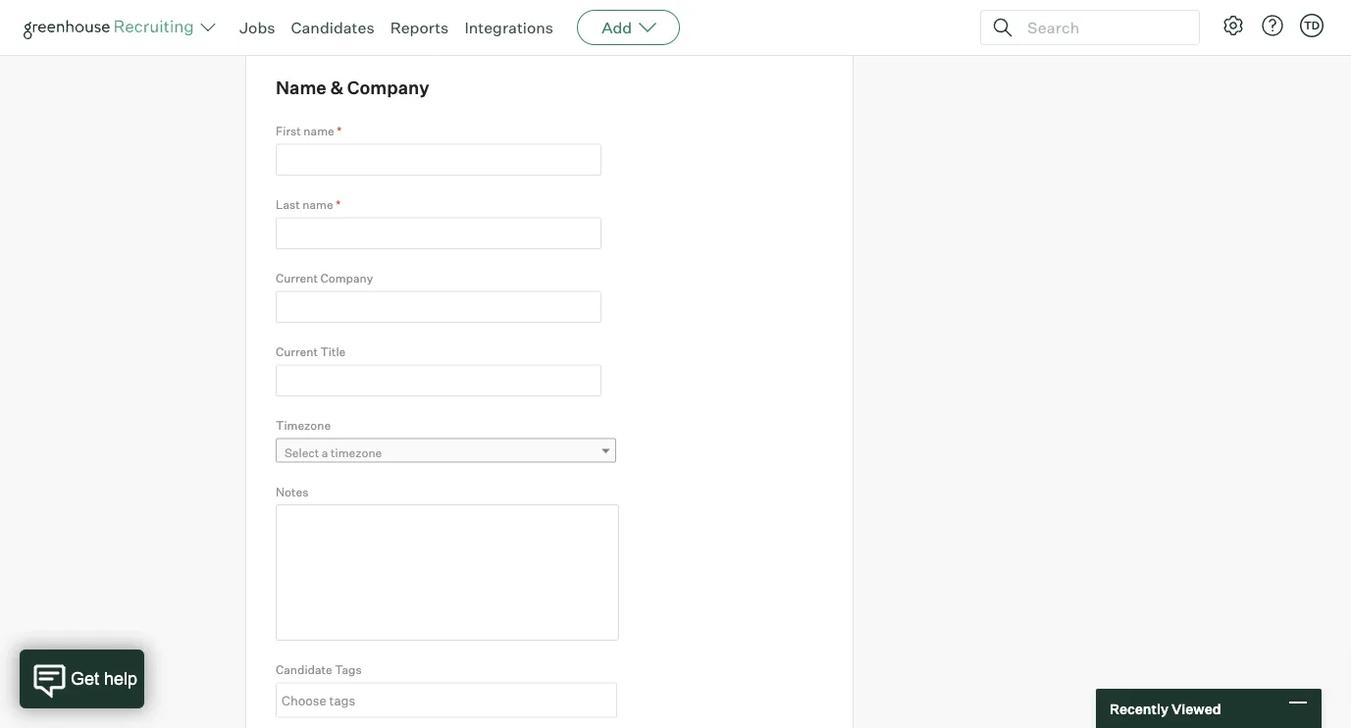 Task type: locate. For each thing, give the bounding box(es) containing it.
td
[[1304, 19, 1320, 32]]

2 current from the top
[[276, 344, 318, 359]]

1 vertical spatial *
[[336, 197, 341, 212]]

candidate
[[276, 662, 332, 677]]

current
[[276, 271, 318, 286], [276, 344, 318, 359]]

tags
[[335, 662, 362, 677]]

recently
[[1110, 700, 1169, 717]]

* for first name *
[[337, 124, 342, 139]]

1 current from the top
[[276, 271, 318, 286]]

* right last
[[336, 197, 341, 212]]

first
[[276, 124, 301, 139]]

0 vertical spatial current
[[276, 271, 318, 286]]

&
[[330, 77, 344, 99]]

name for first
[[304, 124, 334, 139]]

company up title
[[320, 271, 373, 286]]

reports
[[390, 18, 449, 37]]

0 vertical spatial name
[[304, 124, 334, 139]]

select a timezone link
[[276, 438, 616, 466]]

1 vertical spatial current
[[276, 344, 318, 359]]

name for last
[[303, 197, 333, 212]]

*
[[337, 124, 342, 139], [336, 197, 341, 212]]

current down last
[[276, 271, 318, 286]]

title
[[320, 344, 346, 359]]

company right & on the top of page
[[347, 77, 429, 99]]

company
[[347, 77, 429, 99], [320, 271, 373, 286]]

integrations
[[465, 18, 554, 37]]

integrations link
[[465, 18, 554, 37]]

current for current title
[[276, 344, 318, 359]]

* down & on the top of page
[[337, 124, 342, 139]]

candidate tags
[[276, 662, 362, 677]]

1 vertical spatial name
[[303, 197, 333, 212]]

None text field
[[276, 217, 602, 249], [276, 364, 602, 396], [276, 217, 602, 249], [276, 364, 602, 396]]

candidates
[[291, 18, 375, 37]]

current title
[[276, 344, 346, 359]]

recently viewed
[[1110, 700, 1221, 717]]

0 vertical spatial *
[[337, 124, 342, 139]]

current left title
[[276, 344, 318, 359]]

a
[[322, 445, 328, 460]]

candidates link
[[291, 18, 375, 37]]

select
[[285, 445, 319, 460]]

name right first
[[304, 124, 334, 139]]

None text field
[[276, 144, 602, 176], [276, 291, 602, 323], [277, 684, 611, 716], [276, 144, 602, 176], [276, 291, 602, 323], [277, 684, 611, 716]]

current for current company
[[276, 271, 318, 286]]

name right last
[[303, 197, 333, 212]]

name & company
[[276, 77, 429, 99]]

select a timezone
[[285, 445, 382, 460]]

configure image
[[1222, 14, 1245, 37]]

add button
[[577, 10, 680, 45]]

name
[[304, 124, 334, 139], [303, 197, 333, 212]]



Task type: vqa. For each thing, say whether or not it's contained in the screenshot.
Auto
no



Task type: describe. For each thing, give the bounding box(es) containing it.
0 vertical spatial company
[[347, 77, 429, 99]]

Notes text field
[[276, 504, 619, 641]]

first name *
[[276, 124, 342, 139]]

* for last name *
[[336, 197, 341, 212]]

name
[[276, 77, 326, 99]]

viewed
[[1172, 700, 1221, 717]]

td button
[[1296, 10, 1328, 41]]

current company
[[276, 271, 373, 286]]

Search text field
[[1023, 13, 1182, 42]]

jobs
[[239, 18, 275, 37]]

timezone
[[276, 418, 331, 433]]

jobs link
[[239, 18, 275, 37]]

last name *
[[276, 197, 341, 212]]

notes
[[276, 484, 309, 499]]

add
[[602, 18, 632, 37]]

greenhouse recruiting image
[[24, 16, 200, 39]]

reports link
[[390, 18, 449, 37]]

timezone
[[331, 445, 382, 460]]

td button
[[1300, 14, 1324, 37]]

last
[[276, 197, 300, 212]]

1 vertical spatial company
[[320, 271, 373, 286]]



